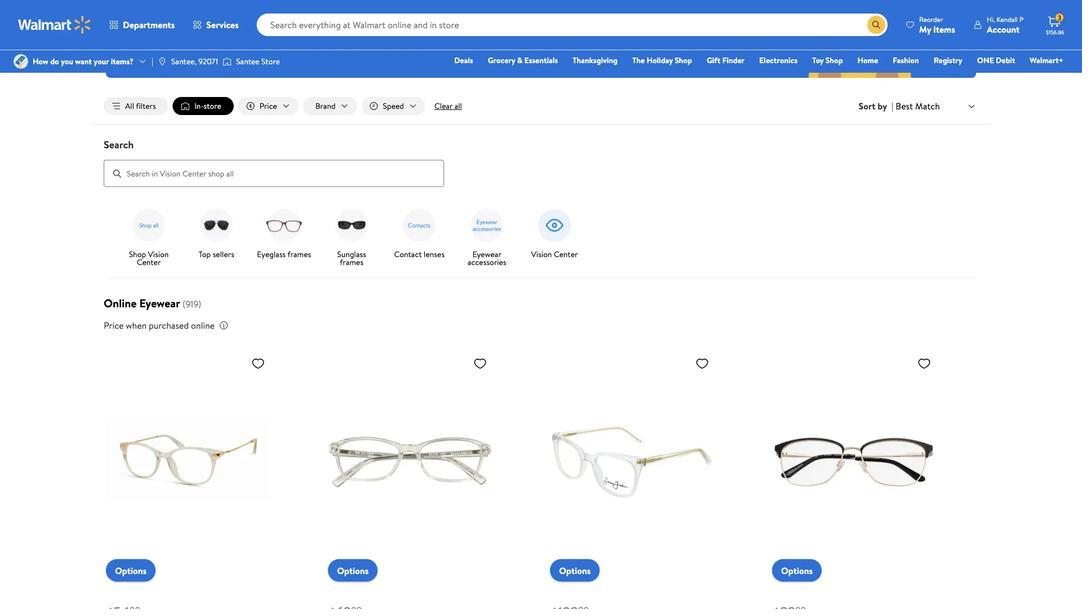 Task type: vqa. For each thing, say whether or not it's contained in the screenshot.
| to the top
yes



Task type: locate. For each thing, give the bounding box(es) containing it.
contact
[[394, 249, 422, 260]]

in-store
[[194, 100, 221, 111]]

Search search field
[[257, 14, 888, 36], [90, 137, 993, 187]]

2 options link from the left
[[328, 559, 378, 582]]

1 horizontal spatial vision
[[532, 249, 552, 260]]

 image
[[223, 56, 232, 67]]

options link for sean john teacup image
[[550, 559, 600, 582]]

clear all button
[[430, 97, 467, 115]]

price inside dropdown button
[[260, 100, 277, 111]]

sort by |
[[859, 100, 894, 112]]

home link
[[853, 54, 884, 66]]

1 horizontal spatial frames
[[340, 256, 364, 267]]

|
[[152, 56, 153, 67], [892, 100, 894, 112]]

lenses
[[424, 249, 445, 260]]

sean john teacup image
[[550, 352, 714, 573]]

options for bio eyes women's be226 hibiscus crystal eyeglass frames image
[[337, 564, 369, 577]]

eyewear
[[473, 249, 502, 260], [139, 295, 180, 311]]

eyewear inside "eyewear accessories"
[[473, 249, 502, 260]]

 image left "santee,"
[[158, 57, 167, 66]]

options link
[[106, 559, 156, 582], [328, 559, 378, 582], [550, 559, 600, 582], [773, 559, 822, 582]]

sellers
[[213, 249, 234, 260]]

search search field down sort and filter section "element"
[[90, 137, 993, 187]]

all
[[125, 100, 134, 111]]

add to favorites list, designer looks for less women's wop69 crystal/gold frames image
[[252, 356, 265, 370]]

sunglass frames image
[[332, 205, 372, 246]]

contact lenses image
[[399, 205, 440, 246]]

sort
[[859, 100, 876, 112]]

frames inside sunglass frames
[[340, 256, 364, 267]]

center down shop vision center image
[[137, 256, 161, 267]]

shop right holiday
[[675, 55, 693, 66]]

my
[[920, 23, 932, 35]]

0 vertical spatial |
[[152, 56, 153, 67]]

0 vertical spatial price
[[260, 100, 277, 111]]

eyeglass frames image
[[264, 205, 305, 246]]

4 options from the left
[[782, 564, 813, 577]]

0 horizontal spatial  image
[[14, 54, 28, 69]]

clear all
[[435, 100, 462, 111]]

services
[[206, 19, 239, 31]]

price down store
[[260, 100, 277, 111]]

grocery
[[488, 55, 516, 66]]

2 options from the left
[[337, 564, 369, 577]]

frames for eyeglass frames
[[288, 249, 311, 260]]

contact lenses link
[[390, 205, 449, 260]]

1 horizontal spatial price
[[260, 100, 277, 111]]

1 vertical spatial price
[[104, 319, 124, 331]]

gift
[[707, 55, 721, 66]]

1 vertical spatial |
[[892, 100, 894, 112]]

shop down shop vision center image
[[129, 249, 146, 260]]

92071
[[199, 56, 218, 67]]

| right by
[[892, 100, 894, 112]]

your
[[94, 56, 109, 67]]

search search field containing search
[[90, 137, 993, 187]]

one debit
[[978, 55, 1016, 66]]

1 vision from the left
[[148, 249, 169, 260]]

price left when
[[104, 319, 124, 331]]

finder
[[723, 55, 745, 66]]

0 horizontal spatial frames
[[288, 249, 311, 260]]

1 horizontal spatial  image
[[158, 57, 167, 66]]

2 horizontal spatial shop
[[826, 55, 844, 66]]

essentials
[[525, 55, 558, 66]]

0 horizontal spatial price
[[104, 319, 124, 331]]

electronics
[[760, 55, 798, 66]]

best
[[896, 100, 914, 112]]

frames down sunglass frames image at the left
[[340, 256, 364, 267]]

top
[[199, 249, 211, 260]]

price
[[260, 100, 277, 111], [104, 319, 124, 331]]

 image
[[14, 54, 28, 69], [158, 57, 167, 66]]

price for price when purchased online
[[104, 319, 124, 331]]

options link for bio eyes women's be226 hibiscus crystal eyeglass frames image
[[328, 559, 378, 582]]

deals
[[455, 55, 474, 66]]

the holiday shop link
[[628, 54, 698, 66]]

sunglass frames link
[[323, 205, 381, 268]]

center
[[554, 249, 578, 260], [137, 256, 161, 267]]

0 horizontal spatial |
[[152, 56, 153, 67]]

eyewear down eyewear accessories image
[[473, 249, 502, 260]]

eyewear accessories link
[[458, 205, 517, 268]]

| inside sort and filter section "element"
[[892, 100, 894, 112]]

3 options link from the left
[[550, 559, 600, 582]]

vision center image
[[535, 205, 575, 246]]

you
[[61, 56, 73, 67]]

shop inside the shop vision center
[[129, 249, 146, 260]]

price for price
[[260, 100, 277, 111]]

4 options link from the left
[[773, 559, 822, 582]]

0 vertical spatial eyewear
[[473, 249, 502, 260]]

toy shop
[[813, 55, 844, 66]]

legal information image
[[219, 321, 228, 330]]

registry link
[[929, 54, 968, 66]]

search icon image
[[873, 20, 882, 29]]

0 horizontal spatial vision
[[148, 249, 169, 260]]

eyewear accessories image
[[467, 205, 508, 246]]

center down the vision center image
[[554, 249, 578, 260]]

1 horizontal spatial |
[[892, 100, 894, 112]]

purchased
[[149, 319, 189, 331]]

frames right eyeglass
[[288, 249, 311, 260]]

3 options from the left
[[560, 564, 591, 577]]

vision center
[[532, 249, 578, 260]]

santee, 92071
[[171, 56, 218, 67]]

gift finder
[[707, 55, 745, 66]]

frames
[[288, 249, 311, 260], [340, 256, 364, 267]]

all filters
[[125, 100, 156, 111]]

in-
[[194, 100, 204, 111]]

all
[[455, 100, 462, 111]]

1 options from the left
[[115, 564, 147, 577]]

santee
[[236, 56, 260, 67]]

eyewear up price when purchased online
[[139, 295, 180, 311]]

shop right toy
[[826, 55, 844, 66]]

1 vertical spatial eyewear
[[139, 295, 180, 311]]

by
[[878, 100, 888, 112]]

deals link
[[450, 54, 479, 66]]

speed
[[383, 100, 404, 111]]

search search field up thanksgiving
[[257, 14, 888, 36]]

one
[[978, 55, 995, 66]]

 image left how
[[14, 54, 28, 69]]

toy
[[813, 55, 824, 66]]

items
[[934, 23, 956, 35]]

top sellers image
[[196, 205, 237, 246]]

2 vision from the left
[[532, 249, 552, 260]]

vision down shop vision center image
[[148, 249, 169, 260]]

add to favorites list, hard candy womens prescription glasses, highbrow image
[[918, 356, 932, 370]]

1 options link from the left
[[106, 559, 156, 582]]

center inside the shop vision center
[[137, 256, 161, 267]]

shop
[[675, 55, 693, 66], [826, 55, 844, 66], [129, 249, 146, 260]]

clear
[[435, 100, 453, 111]]

1 horizontal spatial eyewear
[[473, 249, 502, 260]]

options for hard candy womens prescription glasses, highbrow image
[[782, 564, 813, 577]]

1 vertical spatial search search field
[[90, 137, 993, 187]]

options
[[115, 564, 147, 577], [337, 564, 369, 577], [560, 564, 591, 577], [782, 564, 813, 577]]

vision
[[148, 249, 169, 260], [532, 249, 552, 260]]

store
[[204, 100, 221, 111]]

santee store
[[236, 56, 280, 67]]

the holiday shop
[[633, 55, 693, 66]]

$156.86
[[1047, 28, 1065, 36]]

0 horizontal spatial center
[[137, 256, 161, 267]]

walmart+
[[1031, 55, 1064, 66]]

contact lenses
[[394, 249, 445, 260]]

designer looks for less women's wop69 crystal/gold frames image
[[106, 352, 270, 573]]

0 vertical spatial search search field
[[257, 14, 888, 36]]

walmart+ link
[[1026, 54, 1069, 66]]

| right items?
[[152, 56, 153, 67]]

sunglass frames
[[337, 249, 366, 267]]

vision down the vision center image
[[532, 249, 552, 260]]

0 horizontal spatial shop
[[129, 249, 146, 260]]

price when purchased online
[[104, 319, 215, 331]]

top sellers
[[199, 249, 234, 260]]

hi,
[[988, 14, 996, 24]]

account
[[988, 23, 1020, 35]]



Task type: describe. For each thing, give the bounding box(es) containing it.
 image for santee, 92071
[[158, 57, 167, 66]]

store
[[262, 56, 280, 67]]

gift finder link
[[702, 54, 750, 66]]

electronics link
[[755, 54, 803, 66]]

services button
[[184, 11, 248, 38]]

walmart vision center. shop eyewear and more. image
[[106, 0, 977, 78]]

holiday
[[647, 55, 673, 66]]

eyeglass frames link
[[255, 205, 314, 260]]

departments button
[[100, 11, 184, 38]]

the
[[633, 55, 645, 66]]

 image for how do you want your items?
[[14, 54, 28, 69]]

reorder
[[920, 14, 944, 24]]

frames for sunglass frames
[[340, 256, 364, 267]]

items?
[[111, 56, 134, 67]]

price button
[[238, 97, 299, 115]]

options for sean john teacup image
[[560, 564, 591, 577]]

add to favorites list, bio eyes women's be226 hibiscus crystal eyeglass frames image
[[474, 356, 487, 370]]

all filters button
[[104, 97, 168, 115]]

how
[[33, 56, 48, 67]]

online
[[191, 319, 215, 331]]

shop vision center
[[129, 249, 169, 267]]

brand button
[[303, 97, 357, 115]]

one debit link
[[973, 54, 1021, 66]]

sort and filter section element
[[90, 88, 993, 124]]

options link for designer looks for less women's wop69 crystal/gold frames image
[[106, 559, 156, 582]]

filters
[[136, 100, 156, 111]]

hi, kendall p account
[[988, 14, 1024, 35]]

fashion link
[[889, 54, 925, 66]]

debit
[[997, 55, 1016, 66]]

shop vision center link
[[120, 205, 178, 268]]

vision center link
[[526, 205, 584, 260]]

walmart image
[[18, 16, 91, 34]]

want
[[75, 56, 92, 67]]

0 horizontal spatial eyewear
[[139, 295, 180, 311]]

top sellers link
[[187, 205, 246, 260]]

santee,
[[171, 56, 197, 67]]

&
[[518, 55, 523, 66]]

registry
[[934, 55, 963, 66]]

Search in Vision Center shop all search field
[[104, 160, 444, 187]]

search image
[[113, 169, 122, 178]]

1 horizontal spatial shop
[[675, 55, 693, 66]]

p
[[1020, 14, 1024, 24]]

kendall
[[997, 14, 1019, 24]]

3
[[1059, 13, 1062, 22]]

eyeglass
[[257, 249, 286, 260]]

thanksgiving
[[573, 55, 618, 66]]

reorder my items
[[920, 14, 956, 35]]

(919)
[[183, 298, 201, 310]]

sunglass
[[337, 249, 366, 260]]

home
[[858, 55, 879, 66]]

brand
[[316, 100, 336, 111]]

when
[[126, 319, 147, 331]]

shop vision center image
[[129, 205, 169, 246]]

thanksgiving link
[[568, 54, 623, 66]]

vision inside the shop vision center
[[148, 249, 169, 260]]

how do you want your items?
[[33, 56, 134, 67]]

search
[[104, 137, 134, 151]]

hard candy womens prescription glasses, highbrow image
[[773, 352, 936, 573]]

grocery & essentials
[[488, 55, 558, 66]]

in-store button
[[173, 97, 234, 115]]

speed button
[[362, 97, 426, 115]]

Walmart Site-Wide search field
[[257, 14, 888, 36]]

match
[[916, 100, 941, 112]]

best match button
[[894, 99, 979, 114]]

1 horizontal spatial center
[[554, 249, 578, 260]]

eyewear accessories
[[468, 249, 507, 267]]

fashion
[[894, 55, 920, 66]]

best match
[[896, 100, 941, 112]]

departments
[[123, 19, 175, 31]]

online
[[104, 295, 137, 311]]

do
[[50, 56, 59, 67]]

accessories
[[468, 256, 507, 267]]

add to favorites list, sean john teacup image
[[696, 356, 710, 370]]

bio eyes women's be226 hibiscus crystal eyeglass frames image
[[328, 352, 492, 573]]

options for designer looks for less women's wop69 crystal/gold frames image
[[115, 564, 147, 577]]

toy shop link
[[808, 54, 849, 66]]

options link for hard candy womens prescription glasses, highbrow image
[[773, 559, 822, 582]]

online eyewear (919)
[[104, 295, 201, 311]]



